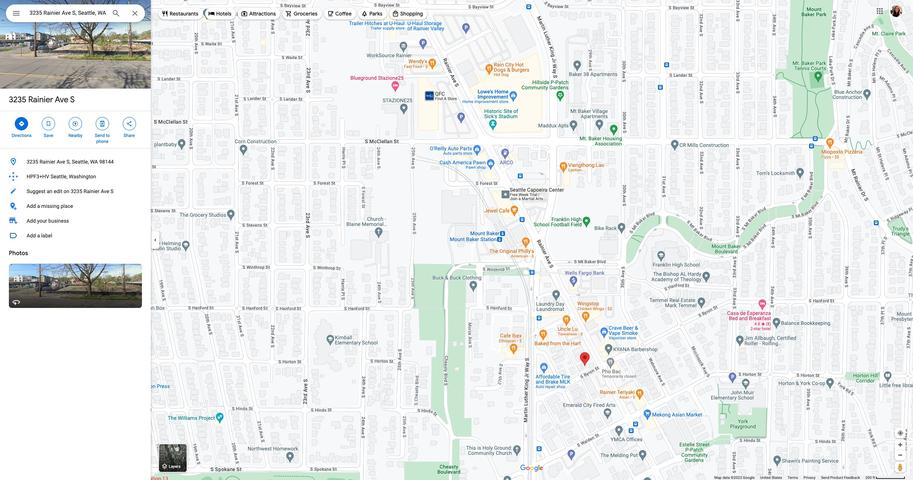 Task type: describe. For each thing, give the bounding box(es) containing it.
groceries
[[294, 10, 318, 17]]

attractions button
[[238, 5, 280, 23]]

3235 rainier ave s
[[9, 95, 75, 105]]

directions
[[12, 133, 32, 138]]

none field inside the 3235 rainier ave s, seattle, wa 98144 field
[[30, 9, 106, 17]]


[[18, 120, 25, 128]]

nearby
[[68, 133, 82, 138]]

suggest an edit on 3235 rainier ave s
[[27, 189, 114, 194]]

terms button
[[788, 476, 798, 481]]

united states button
[[760, 476, 782, 481]]

3235 rainier ave s main content
[[0, 0, 151, 481]]

google
[[743, 476, 755, 480]]

google maps element
[[0, 0, 913, 481]]

missing
[[41, 203, 59, 209]]

add for add a missing place
[[27, 203, 36, 209]]

map data ©2023 google
[[714, 476, 755, 480]]

200 ft
[[866, 476, 875, 480]]

zoom out image
[[898, 453, 903, 458]]

shopping
[[400, 10, 423, 17]]

hotels
[[216, 10, 231, 17]]

shopping button
[[389, 5, 427, 23]]

add a missing place button
[[0, 199, 151, 214]]


[[126, 120, 133, 128]]

add a label
[[27, 233, 52, 239]]

3235 inside button
[[71, 189, 82, 194]]

edit
[[54, 189, 62, 194]]

©2023
[[731, 476, 742, 480]]

rainier for s
[[28, 95, 53, 105]]

add for add your business
[[27, 218, 36, 224]]

restaurants button
[[159, 5, 203, 23]]


[[45, 120, 52, 128]]

suggest an edit on 3235 rainier ave s button
[[0, 184, 151, 199]]

send product feedback button
[[821, 476, 860, 481]]

3235 for 3235 rainier ave s, seattle, wa 98144
[[27, 159, 38, 165]]

united states
[[760, 476, 782, 480]]

3235 rainier ave s, seattle, wa 98144 button
[[0, 155, 151, 169]]

send to phone
[[95, 133, 110, 144]]


[[99, 120, 106, 128]]

restaurants
[[170, 10, 198, 17]]

ave inside suggest an edit on 3235 rainier ave s button
[[101, 189, 109, 194]]

photos
[[9, 250, 28, 257]]

terms
[[788, 476, 798, 480]]

place
[[61, 203, 73, 209]]

ave for s,
[[57, 159, 65, 165]]

hpf3+hv seattle, washington button
[[0, 169, 151, 184]]

google account: cara nguyen  
(cara.nguyen@adept.ai) image
[[891, 5, 902, 17]]

phone
[[96, 139, 108, 144]]

zoom in image
[[898, 442, 903, 448]]

hpf3+hv
[[27, 174, 49, 180]]

3235 rainier ave s, seattle, wa 98144
[[27, 159, 114, 165]]

privacy
[[804, 476, 816, 480]]

label
[[41, 233, 52, 239]]

map
[[714, 476, 722, 480]]

ave for s
[[55, 95, 68, 105]]

coffee button
[[324, 5, 356, 23]]

states
[[772, 476, 782, 480]]

 search field
[[6, 4, 145, 24]]

3235 Rainier Ave S, Seattle, WA 98144 field
[[6, 4, 145, 22]]

98144
[[99, 159, 114, 165]]



Task type: vqa. For each thing, say whether or not it's contained in the screenshot.
middle "E"
no



Task type: locate. For each thing, give the bounding box(es) containing it.
ave
[[55, 95, 68, 105], [57, 159, 65, 165], [101, 189, 109, 194]]

1 vertical spatial s
[[110, 189, 114, 194]]

rainier
[[28, 95, 53, 105], [40, 159, 55, 165], [84, 189, 99, 194]]

privacy button
[[804, 476, 816, 481]]

save
[[44, 133, 53, 138]]

add left your
[[27, 218, 36, 224]]

2 vertical spatial ave
[[101, 189, 109, 194]]

data
[[723, 476, 730, 480]]

send inside the send to phone
[[95, 133, 105, 138]]

washington
[[69, 174, 96, 180]]

a
[[37, 203, 40, 209], [37, 233, 40, 239]]

1 vertical spatial a
[[37, 233, 40, 239]]

s down 98144
[[110, 189, 114, 194]]

3235 right the on
[[71, 189, 82, 194]]

1 vertical spatial add
[[27, 218, 36, 224]]

rainier down washington
[[84, 189, 99, 194]]

attractions
[[249, 10, 276, 17]]

1 vertical spatial ave
[[57, 159, 65, 165]]

1 add from the top
[[27, 203, 36, 209]]

s up 
[[70, 95, 75, 105]]

send
[[95, 133, 105, 138], [821, 476, 829, 480]]

add your business link
[[0, 214, 151, 228]]


[[72, 120, 79, 128]]

1 vertical spatial seattle,
[[51, 174, 68, 180]]

an
[[47, 189, 52, 194]]

2 vertical spatial add
[[27, 233, 36, 239]]

ave down 98144
[[101, 189, 109, 194]]

wa
[[90, 159, 98, 165]]

send for send to phone
[[95, 133, 105, 138]]

seattle, right s,
[[72, 159, 89, 165]]

seattle, up edit
[[51, 174, 68, 180]]

0 horizontal spatial s
[[70, 95, 75, 105]]

0 vertical spatial s
[[70, 95, 75, 105]]

business
[[48, 218, 69, 224]]

0 vertical spatial rainier
[[28, 95, 53, 105]]

add inside button
[[27, 233, 36, 239]]

your
[[37, 218, 47, 224]]

on
[[64, 189, 69, 194]]

1 horizontal spatial seattle,
[[72, 159, 89, 165]]

add left label
[[27, 233, 36, 239]]

rainier up hpf3+hv
[[40, 159, 55, 165]]

parks button
[[358, 5, 387, 23]]

ave up 'actions for 3235 rainier ave s' 'region'
[[55, 95, 68, 105]]

ave inside the 3235 rainier ave s, seattle, wa 98144 button
[[57, 159, 65, 165]]

a left missing at the left top
[[37, 203, 40, 209]]

None field
[[30, 9, 106, 17]]

0 vertical spatial send
[[95, 133, 105, 138]]

send up phone
[[95, 133, 105, 138]]

1 horizontal spatial send
[[821, 476, 829, 480]]

3 add from the top
[[27, 233, 36, 239]]

hpf3+hv seattle, washington
[[27, 174, 96, 180]]

a inside button
[[37, 233, 40, 239]]

0 vertical spatial seattle,
[[72, 159, 89, 165]]

layers
[[169, 465, 181, 470]]

0 vertical spatial add
[[27, 203, 36, 209]]

add for add a label
[[27, 233, 36, 239]]

coffee
[[335, 10, 352, 17]]

show street view coverage image
[[895, 462, 906, 473]]

footer inside google maps element
[[714, 476, 866, 481]]

s
[[70, 95, 75, 105], [110, 189, 114, 194]]

1 a from the top
[[37, 203, 40, 209]]

ft
[[873, 476, 875, 480]]

0 horizontal spatial send
[[95, 133, 105, 138]]

rainier for s,
[[40, 159, 55, 165]]

2 horizontal spatial 3235
[[71, 189, 82, 194]]

add down suggest
[[27, 203, 36, 209]]

s,
[[66, 159, 71, 165]]

rainier inside button
[[84, 189, 99, 194]]

a left label
[[37, 233, 40, 239]]

rainier inside button
[[40, 159, 55, 165]]

3235 inside button
[[27, 159, 38, 165]]

add
[[27, 203, 36, 209], [27, 218, 36, 224], [27, 233, 36, 239]]

a for label
[[37, 233, 40, 239]]

to
[[106, 133, 110, 138]]

rainier up 
[[28, 95, 53, 105]]

 button
[[6, 4, 27, 24]]

0 horizontal spatial seattle,
[[51, 174, 68, 180]]

0 vertical spatial 3235
[[9, 95, 26, 105]]

suggest
[[27, 189, 45, 194]]

collapse side panel image
[[151, 236, 159, 244]]

groceries button
[[283, 5, 322, 23]]

0 vertical spatial ave
[[55, 95, 68, 105]]

2 add from the top
[[27, 218, 36, 224]]

2 vertical spatial rainier
[[84, 189, 99, 194]]

0 horizontal spatial 3235
[[9, 95, 26, 105]]

share
[[124, 133, 135, 138]]

1 horizontal spatial 3235
[[27, 159, 38, 165]]

footer
[[714, 476, 866, 481]]

feedback
[[844, 476, 860, 480]]

2 vertical spatial 3235
[[71, 189, 82, 194]]

add your business
[[27, 218, 69, 224]]

send product feedback
[[821, 476, 860, 480]]

3235
[[9, 95, 26, 105], [27, 159, 38, 165], [71, 189, 82, 194]]

ave left s,
[[57, 159, 65, 165]]


[[12, 8, 21, 18]]

add a label button
[[0, 228, 151, 243]]

s inside button
[[110, 189, 114, 194]]

2 a from the top
[[37, 233, 40, 239]]

product
[[830, 476, 843, 480]]

send left product
[[821, 476, 829, 480]]

200 ft button
[[866, 476, 905, 480]]

a for missing
[[37, 203, 40, 209]]

hotels button
[[205, 5, 236, 23]]

1 horizontal spatial s
[[110, 189, 114, 194]]

0 vertical spatial a
[[37, 203, 40, 209]]

actions for 3235 rainier ave s region
[[0, 111, 151, 148]]

footer containing map data ©2023 google
[[714, 476, 866, 481]]

send for send product feedback
[[821, 476, 829, 480]]

3235 for 3235 rainier ave s
[[9, 95, 26, 105]]

show your location image
[[897, 430, 904, 437]]

1 vertical spatial rainier
[[40, 159, 55, 165]]

united
[[760, 476, 771, 480]]

add a missing place
[[27, 203, 73, 209]]

3235 up hpf3+hv
[[27, 159, 38, 165]]

1 vertical spatial 3235
[[27, 159, 38, 165]]

seattle,
[[72, 159, 89, 165], [51, 174, 68, 180]]

3235 up the 
[[9, 95, 26, 105]]

a inside "button"
[[37, 203, 40, 209]]

parks
[[369, 10, 382, 17]]

200
[[866, 476, 872, 480]]

1 vertical spatial send
[[821, 476, 829, 480]]

send inside button
[[821, 476, 829, 480]]

add inside "button"
[[27, 203, 36, 209]]



